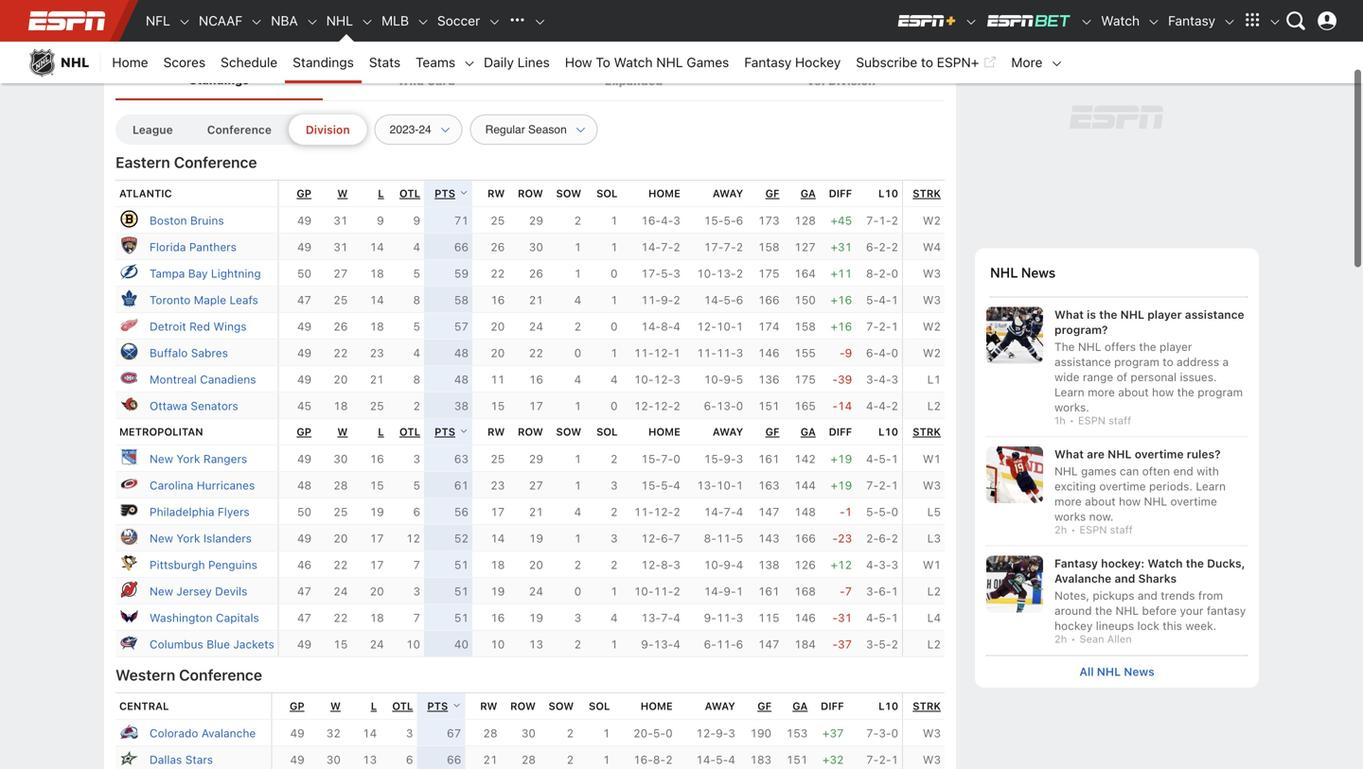 Task type: describe. For each thing, give the bounding box(es) containing it.
boston
[[150, 214, 187, 227]]

gf link for western conference
[[758, 701, 772, 713]]

0 horizontal spatial more espn image
[[1238, 7, 1267, 35]]

1 horizontal spatial espn bet image
[[1080, 15, 1094, 29]]

49 for 14-8-4
[[297, 320, 312, 333]]

l link for western conference
[[371, 701, 377, 713]]

pts for western conference
[[427, 701, 448, 713]]

w2 for 7-1-2
[[923, 214, 941, 227]]

1 vertical spatial 28
[[483, 727, 498, 741]]

col image
[[119, 723, 138, 742]]

0 left 10-11-2
[[574, 585, 582, 599]]

avalanche inside fantasy hockey: watch the ducks, avalanche and sharks notes, pickups and trends from around the nhl before your fantasy hockey lineups lock this week.
[[1055, 573, 1112, 586]]

50 for 25
[[297, 506, 312, 519]]

tab list containing standings
[[116, 62, 945, 101]]

carolina
[[150, 479, 193, 493]]

150
[[795, 294, 816, 307]]

7-2-1 for +16
[[866, 320, 899, 333]]

6- right -9 at the top right of page
[[866, 347, 879, 360]]

before
[[1142, 605, 1177, 618]]

carolina hurricanes
[[150, 479, 255, 493]]

16-8-2
[[633, 754, 673, 767]]

bay
[[188, 267, 208, 280]]

47 for 25
[[297, 294, 312, 307]]

0 horizontal spatial 175
[[758, 267, 780, 280]]

detroit
[[150, 320, 186, 333]]

1 horizontal spatial 151
[[786, 754, 808, 767]]

nhl image
[[361, 15, 374, 29]]

11- up 12-6-7
[[634, 506, 654, 519]]

1 vertical spatial ga
[[801, 426, 816, 439]]

how to watch nhl games
[[565, 54, 729, 70]]

5 left 136
[[736, 373, 743, 386]]

8-2-0
[[866, 267, 899, 280]]

1 vertical spatial ga link
[[801, 426, 816, 439]]

nhl up can
[[1108, 448, 1132, 461]]

+37
[[823, 727, 844, 741]]

standings link up conference link
[[116, 63, 323, 98]]

0 vertical spatial 26
[[491, 241, 505, 254]]

11- down 9-11-3
[[717, 638, 736, 652]]

0 vertical spatial 27
[[334, 267, 348, 280]]

more image
[[1050, 57, 1064, 70]]

ott image
[[119, 395, 138, 414]]

13- for 2
[[717, 267, 736, 280]]

10- for 10-11-2
[[634, 585, 654, 599]]

penguins
[[208, 559, 257, 572]]

new for new jersey devils
[[150, 585, 173, 599]]

subscribe
[[856, 54, 918, 70]]

1 vertical spatial rw
[[488, 426, 505, 439]]

how to watch nhl games link
[[557, 42, 737, 83]]

3 down 6-4-0
[[891, 373, 899, 386]]

15-5-4
[[641, 479, 681, 493]]

to inside what is the nhl player assistance program? the nhl offers the player assistance program to address a wide range of personal issues. learn more about how the program works.
[[1163, 355, 1174, 369]]

more sports image
[[533, 15, 547, 29]]

12-8-3
[[641, 559, 681, 572]]

0 vertical spatial conference
[[207, 123, 272, 137]]

1 vertical spatial gf link
[[766, 426, 780, 439]]

17 right 46
[[370, 559, 384, 572]]

1 vertical spatial 13
[[363, 754, 377, 767]]

153
[[786, 727, 808, 741]]

1 vertical spatial w
[[337, 426, 348, 439]]

3- for 5-
[[866, 638, 879, 652]]

0 horizontal spatial espn bet image
[[986, 13, 1073, 28]]

29 for 1
[[529, 453, 543, 466]]

5- down 15-7-0
[[661, 479, 673, 493]]

9- down 13-7-4
[[641, 638, 654, 652]]

2- for +31
[[879, 241, 891, 254]]

w for western conference
[[330, 701, 341, 713]]

w1 for 4-3-3
[[923, 559, 941, 572]]

13-10-1
[[697, 479, 743, 493]]

5- up 16-8-2 on the left of page
[[653, 727, 666, 741]]

1 vertical spatial diff
[[829, 426, 852, 439]]

22 for 18
[[334, 559, 348, 572]]

trends
[[1161, 590, 1195, 603]]

mlb link
[[374, 0, 417, 42]]

all
[[1080, 665, 1094, 679]]

rw for western conference
[[480, 701, 498, 713]]

otl link for western conference
[[392, 701, 413, 713]]

- for 9
[[840, 347, 845, 360]]

expanded link
[[530, 64, 738, 99]]

10-12-3
[[634, 373, 681, 386]]

2 vertical spatial 31
[[838, 612, 852, 625]]

are
[[1087, 448, 1105, 461]]

8- for 12-10-1
[[661, 320, 673, 333]]

10- down 14-5-6
[[717, 320, 736, 333]]

0 left 12-12-2
[[611, 400, 618, 413]]

15- for 15-7-0
[[641, 453, 661, 466]]

144
[[795, 479, 816, 493]]

7- up 9-13-4
[[661, 612, 673, 625]]

3 left 67
[[406, 727, 413, 741]]

nyr image
[[119, 448, 138, 467]]

1 vertical spatial player
[[1160, 340, 1192, 354]]

14-7-4
[[704, 506, 743, 519]]

14- for 14-5-4
[[696, 754, 716, 767]]

list containing what is the nhl player assistance program?
[[987, 307, 1248, 646]]

subscribe to espn+ link
[[849, 42, 1004, 83]]

3 left 13-7-4
[[574, 612, 582, 625]]

bos image
[[119, 209, 138, 228]]

a
[[1223, 355, 1229, 369]]

0 vertical spatial standings
[[176, 16, 307, 47]]

conference for western conference
[[179, 667, 262, 685]]

3- right the +37
[[879, 727, 891, 741]]

strk for eastern conference
[[913, 188, 941, 200]]

tampa bay lightning
[[150, 267, 261, 280]]

1 vertical spatial otl
[[400, 426, 420, 439]]

15-9-3
[[704, 453, 743, 466]]

2- up 4-3-3
[[866, 532, 879, 546]]

the down pickups
[[1095, 605, 1113, 618]]

10- for 10-13-2
[[697, 267, 717, 280]]

6- down 4-3-3
[[879, 585, 891, 599]]

0 vertical spatial player
[[1148, 308, 1182, 321]]

2- for +11
[[879, 267, 891, 280]]

17 right 56
[[491, 506, 505, 519]]

184
[[795, 638, 816, 652]]

ga for western conference
[[793, 701, 808, 713]]

stats
[[369, 54, 401, 70]]

1 horizontal spatial 23
[[491, 479, 505, 493]]

watch for fantasy hockey: watch the ducks, avalanche and sharks notes, pickups and trends from around the nhl before your fantasy hockey lineups lock this week.
[[1148, 557, 1183, 571]]

9- up 6-11-6
[[704, 612, 717, 625]]

espn staff for personal
[[1078, 415, 1132, 427]]

islanders
[[203, 532, 252, 546]]

+19 for 4-
[[831, 453, 852, 466]]

the left ducks,
[[1186, 557, 1204, 571]]

7- right the +37
[[866, 727, 879, 741]]

9- for 10-9-5
[[724, 373, 736, 386]]

nj image
[[119, 581, 138, 600]]

ga link for western conference
[[793, 701, 808, 713]]

1 vertical spatial pts
[[435, 426, 455, 439]]

1 vertical spatial gp link
[[297, 426, 312, 439]]

2 vertical spatial overtime
[[1171, 495, 1217, 508]]

1 vertical spatial 175
[[795, 373, 816, 386]]

devils
[[215, 585, 247, 599]]

13- for 4
[[654, 638, 673, 652]]

espn plus image
[[965, 15, 978, 29]]

7- up the 6-2-2
[[866, 214, 879, 227]]

2- for +16
[[879, 320, 891, 333]]

to
[[596, 54, 611, 70]]

5- right 37
[[879, 638, 891, 652]]

0 horizontal spatial 15
[[334, 638, 348, 652]]

2 vertical spatial 48
[[297, 479, 312, 493]]

8- for 10-9-4
[[661, 559, 673, 572]]

global navigation element
[[19, 0, 1344, 42]]

l4
[[928, 612, 941, 625]]

5- right -1
[[866, 506, 879, 519]]

11- up 10-9-5
[[717, 347, 736, 360]]

nhl down program?
[[1078, 340, 1102, 354]]

13- down 10-11-2
[[641, 612, 661, 625]]

the nhl offers the player assistance program to address a wide range of personal issues. learn more about how the program works. element
[[1055, 337, 1248, 415]]

161 for 168
[[758, 585, 780, 599]]

wsh image
[[119, 607, 138, 626]]

2 horizontal spatial 15
[[491, 400, 505, 413]]

3 up 13-10-1
[[736, 453, 743, 466]]

6- up 12-8-3
[[661, 532, 673, 546]]

3 up 10-9-5
[[736, 347, 743, 360]]

nhl up home
[[116, 16, 170, 47]]

home link
[[104, 42, 156, 83]]

31 for 14
[[334, 241, 348, 254]]

3 down the 11-12-1
[[673, 373, 681, 386]]

7- down the 5-4-1
[[866, 320, 879, 333]]

1 vertical spatial sow
[[556, 426, 582, 439]]

nhl down periods.
[[1144, 495, 1168, 508]]

mlb image
[[417, 15, 430, 29]]

watch link
[[1094, 0, 1148, 42]]

rw for eastern conference
[[488, 188, 505, 200]]

more inside what is the nhl player assistance program? the nhl offers the player assistance program to address a wide range of personal issues. learn more about how the program works.
[[1088, 386, 1115, 399]]

external link image
[[983, 51, 996, 74]]

5- up '17-7-2'
[[724, 214, 736, 227]]

sol for western conference
[[589, 701, 610, 713]]

2 horizontal spatial 9
[[845, 347, 852, 360]]

gp link for eastern conference
[[297, 188, 312, 200]]

147 for 148
[[758, 506, 780, 519]]

8- for 14-5-4
[[653, 754, 666, 767]]

range
[[1083, 371, 1114, 384]]

0 vertical spatial 151
[[758, 400, 780, 413]]

0 right 20-
[[666, 727, 673, 741]]

7- up 8-11-5
[[724, 506, 736, 519]]

17-7-2
[[704, 241, 743, 254]]

about inside what is the nhl player assistance program? the nhl offers the player assistance program to address a wide range of personal issues. learn more about how the program works.
[[1118, 386, 1149, 399]]

ottawa senators
[[150, 400, 238, 413]]

pit image
[[119, 554, 138, 573]]

western conference
[[116, 667, 262, 685]]

nhl right all
[[1097, 665, 1121, 679]]

nhl up the exciting
[[1055, 465, 1078, 478]]

address
[[1177, 355, 1220, 369]]

notes,
[[1055, 590, 1090, 603]]

ducks,
[[1207, 557, 1246, 571]]

watch inside 'global navigation' element
[[1101, 13, 1140, 28]]

nhl left games
[[656, 54, 683, 70]]

11- up 13-7-4
[[654, 585, 673, 599]]

hockey
[[1055, 620, 1093, 633]]

14- for 14-9-1
[[704, 585, 724, 599]]

2h for notes, pickups and trends from around the nhl before your fantasy hockey lineups lock this week.
[[1055, 634, 1067, 646]]

0 down the 6-2-2
[[891, 267, 899, 280]]

6 for 11-9-2
[[736, 294, 743, 307]]

5- down 8-2-0
[[866, 294, 879, 307]]

w3 for +19
[[923, 479, 941, 493]]

5- up 2-6-2
[[879, 506, 891, 519]]

3 down 12-6-7
[[673, 559, 681, 572]]

the down what is the nhl player assistance program? element
[[1139, 340, 1157, 354]]

capitals
[[216, 612, 259, 625]]

diff for western conference
[[821, 701, 844, 713]]

the right is
[[1099, 308, 1118, 321]]

lineups
[[1096, 620, 1134, 633]]

standings link down nba icon
[[285, 42, 362, 83]]

-14
[[833, 400, 852, 413]]

3 left 190
[[728, 727, 736, 741]]

week.
[[1186, 620, 1217, 633]]

5 for 24
[[413, 320, 420, 333]]

0 horizontal spatial nhl link
[[19, 42, 101, 83]]

york for islanders
[[177, 532, 200, 546]]

0 vertical spatial assistance
[[1185, 308, 1245, 321]]

1 horizontal spatial 146
[[795, 612, 816, 625]]

5- down 3-6-1
[[879, 612, 891, 625]]

49 for 12-6-7
[[297, 532, 312, 546]]

0 up the 3-4-3 at the right of page
[[891, 347, 899, 360]]

columbus blue jackets link
[[150, 638, 274, 652]]

espn more sports home page image
[[503, 7, 531, 35]]

vs. division link
[[738, 64, 945, 99]]

1 horizontal spatial 13
[[529, 638, 543, 652]]

0 horizontal spatial news
[[1021, 265, 1056, 282]]

eastern
[[116, 154, 170, 172]]

126
[[795, 559, 816, 572]]

7- up the 15-5-4 on the bottom left
[[661, 453, 673, 466]]

espn+ image
[[897, 13, 957, 28]]

11- up 6-11-6
[[717, 612, 736, 625]]

more link
[[1004, 42, 1050, 83]]

2 horizontal spatial 26
[[529, 267, 543, 280]]

central
[[119, 701, 169, 713]]

row for western conference
[[510, 701, 536, 713]]

nhl news
[[990, 265, 1056, 282]]

173
[[758, 214, 780, 227]]

1 horizontal spatial 166
[[795, 532, 816, 546]]

2 horizontal spatial 28
[[522, 754, 536, 767]]

1 vertical spatial row
[[518, 426, 543, 439]]

fla image
[[119, 236, 138, 255]]

128
[[795, 214, 816, 227]]

w3 for +16
[[923, 294, 941, 307]]

w1 for 4-5-1
[[923, 453, 941, 466]]

learn inside what are nhl overtime rules? nhl games can often end with exciting overtime periods. learn more about how nhl overtime works now.
[[1196, 480, 1226, 493]]

1 vertical spatial assistance
[[1055, 355, 1111, 369]]

1 vertical spatial program
[[1198, 386, 1243, 399]]

7-3-0
[[866, 727, 899, 741]]

0 up 2-6-2
[[891, 506, 899, 519]]

6- down 10-9-5
[[704, 400, 717, 413]]

49 for 9-13-4
[[297, 638, 312, 652]]

fantasy
[[1207, 605, 1246, 618]]

3-4-3
[[866, 373, 899, 386]]

how inside what is the nhl player assistance program? the nhl offers the player assistance program to address a wide range of personal issues. learn more about how the program works.
[[1152, 386, 1174, 399]]

5 left the 143
[[736, 532, 743, 546]]

mtl image
[[119, 368, 138, 387]]

carolina hurricanes link
[[150, 479, 255, 493]]

1 vertical spatial gf
[[766, 426, 780, 439]]

5 for 26
[[413, 267, 420, 280]]

2- for +32
[[879, 754, 891, 767]]

9- for 12-9-3
[[716, 727, 728, 741]]

3 left 63
[[413, 453, 420, 466]]

buf image
[[119, 342, 138, 361]]

3 up 11-9-2
[[673, 267, 681, 280]]

3 left 115
[[736, 612, 743, 625]]

3 left 12-6-7
[[611, 532, 618, 546]]

1 vertical spatial away
[[713, 426, 743, 439]]

5- down 4-4-2
[[879, 453, 891, 466]]

3- down 2-6-2
[[879, 559, 891, 572]]

3- for 4-
[[866, 373, 879, 386]]

1 vertical spatial pts link
[[435, 426, 469, 439]]

0 vertical spatial 158
[[758, 241, 780, 254]]

8 for 21
[[413, 373, 420, 386]]

new york islanders link
[[150, 532, 252, 546]]

cbj image
[[119, 634, 138, 653]]

nba image
[[306, 15, 319, 29]]

l1
[[928, 373, 941, 386]]

7-2-1 for +19
[[866, 479, 899, 493]]

49 for 16-8-2
[[290, 754, 305, 767]]

2 strk link from the top
[[913, 426, 941, 439]]

4-5-1 for -31
[[866, 612, 899, 625]]

51 for 18
[[454, 559, 469, 572]]

37
[[838, 638, 852, 652]]

stats link
[[362, 42, 408, 83]]

toronto maple leafs
[[150, 294, 258, 307]]

gf for eastern conference
[[766, 188, 780, 200]]

0 horizontal spatial program
[[1115, 355, 1160, 369]]

66 for eastern conference
[[454, 241, 469, 254]]

22 for 20
[[334, 347, 348, 360]]

1 horizontal spatial 158
[[795, 320, 816, 333]]

what is the nhl player assistance program? the nhl offers the player assistance program to address a wide range of personal issues. learn more about how the program works.
[[1055, 308, 1245, 414]]

190
[[750, 727, 772, 741]]

standings inside tab list
[[189, 73, 249, 86]]

nhl up the what is the nhl player assistance program? image
[[990, 265, 1018, 282]]

5- down 10-13-2
[[724, 294, 736, 307]]

2- for +19
[[879, 479, 891, 493]]

atlantic
[[119, 188, 172, 200]]

new york islanders
[[150, 532, 252, 546]]

2 vertical spatial 23
[[838, 532, 852, 546]]

flyers
[[218, 506, 250, 519]]

147 for 184
[[758, 638, 780, 652]]

away for eastern conference
[[713, 188, 743, 200]]

1h
[[1055, 415, 1066, 427]]

11- up 10-12-3
[[634, 347, 654, 360]]

7- down 16-4-3
[[661, 241, 673, 254]]

47 for 24
[[297, 585, 312, 599]]

washington capitals
[[150, 612, 259, 625]]

gf for western conference
[[758, 701, 772, 713]]

6- down 9-11-3
[[704, 638, 717, 652]]

1 vertical spatial l link
[[378, 426, 384, 439]]

0 vertical spatial overtime
[[1135, 448, 1184, 461]]

12-12-2
[[634, 400, 681, 413]]

nhl inside 'global navigation' element
[[326, 13, 353, 28]]

0 up the 15-5-4 on the bottom left
[[673, 453, 681, 466]]

0 down 10-9-5
[[736, 400, 743, 413]]

learn inside what is the nhl player assistance program? the nhl offers the player assistance program to address a wide range of personal issues. learn more about how the program works.
[[1055, 386, 1085, 399]]

nfl link
[[138, 0, 178, 42]]

0 horizontal spatial to
[[921, 54, 934, 70]]

nhl up offers
[[1121, 308, 1145, 321]]

0 horizontal spatial and
[[1115, 573, 1136, 586]]

1 vertical spatial l
[[378, 426, 384, 439]]

nyi image
[[119, 528, 138, 546]]

8- down the 6-2-2
[[866, 267, 879, 280]]

rules?
[[1187, 448, 1221, 461]]

15- for 15-5-4
[[641, 479, 661, 493]]

7- down 7-3-0
[[866, 754, 879, 767]]

6- up 8-2-0
[[866, 241, 879, 254]]

0 left the 11-12-1
[[574, 347, 582, 360]]

-31
[[833, 612, 852, 625]]

strk for western conference
[[913, 701, 941, 713]]

14- for 14-7-2
[[641, 241, 661, 254]]

otl link for eastern conference
[[400, 188, 420, 200]]

1 horizontal spatial news
[[1124, 665, 1155, 679]]

17 left 12
[[370, 532, 384, 546]]

1 vertical spatial standings
[[293, 54, 354, 70]]

3 up 14-7-2
[[673, 214, 681, 227]]

lock
[[1138, 620, 1160, 633]]

6 for 9-13-4
[[736, 638, 743, 652]]

1 horizontal spatial and
[[1138, 590, 1158, 603]]

nhl left home
[[61, 54, 89, 70]]

7- up 5-5-0
[[866, 479, 879, 493]]

1 vertical spatial gp
[[297, 426, 312, 439]]

6- down 5-5-0
[[879, 532, 891, 546]]

daily
[[484, 54, 514, 70]]

1 vertical spatial overtime
[[1100, 480, 1146, 493]]

all nhl news
[[1080, 665, 1155, 679]]



Task type: locate. For each thing, give the bounding box(es) containing it.
20-5-0
[[633, 727, 673, 741]]

2 147 from the top
[[758, 638, 780, 652]]

1 vertical spatial 2h
[[1055, 634, 1067, 646]]

lines
[[518, 54, 550, 70]]

0 vertical spatial 2h
[[1055, 524, 1067, 536]]

1 4-5-1 from the top
[[866, 453, 899, 466]]

2 vertical spatial home
[[641, 701, 673, 713]]

1 york from the top
[[177, 453, 200, 466]]

what inside what are nhl overtime rules? nhl games can often end with exciting overtime periods. learn more about how nhl overtime works now.
[[1055, 448, 1084, 461]]

new for new york rangers
[[150, 453, 173, 466]]

1 vertical spatial 16-
[[633, 754, 653, 767]]

1 what from the top
[[1055, 308, 1084, 321]]

48 right hurricanes at bottom left
[[297, 479, 312, 493]]

1 vertical spatial 166
[[795, 532, 816, 546]]

11-
[[641, 294, 661, 307], [634, 347, 654, 360], [697, 347, 717, 360], [717, 347, 736, 360], [634, 506, 654, 519], [717, 532, 736, 546], [654, 585, 673, 599], [717, 612, 736, 625], [717, 638, 736, 652]]

3 47 from the top
[[297, 612, 312, 625]]

- for 1
[[840, 506, 845, 519]]

15 down '11'
[[491, 400, 505, 413]]

1 vertical spatial 7-2-1
[[866, 479, 899, 493]]

3 down 12
[[413, 585, 420, 599]]

2h for nhl games can often end with exciting overtime periods. learn more about how nhl overtime works now.
[[1055, 524, 1067, 536]]

0 horizontal spatial 166
[[758, 294, 780, 307]]

1 horizontal spatial 9
[[413, 214, 420, 227]]

ga link for eastern conference
[[801, 188, 816, 200]]

fantasy hockey: watch the ducks, avalanche and sharks element
[[1055, 556, 1248, 587]]

toronto maple leafs link
[[150, 294, 258, 307]]

0 vertical spatial espn
[[1078, 415, 1106, 427]]

0 horizontal spatial 28
[[334, 479, 348, 493]]

1 w3 from the top
[[923, 267, 941, 280]]

0 vertical spatial new
[[150, 453, 173, 466]]

10- for 10-12-3
[[634, 373, 654, 386]]

146 up 184 at bottom
[[795, 612, 816, 625]]

10- for 10-9-4
[[704, 559, 724, 572]]

l for western conference
[[371, 701, 377, 713]]

pittsburgh
[[150, 559, 205, 572]]

2 vertical spatial row
[[510, 701, 536, 713]]

1 vertical spatial conference
[[174, 154, 257, 172]]

l for eastern conference
[[378, 188, 384, 200]]

30
[[529, 241, 543, 254], [334, 453, 348, 466], [522, 727, 536, 741], [326, 754, 341, 767]]

0 vertical spatial away
[[713, 188, 743, 200]]

l10 for eastern conference
[[879, 188, 899, 200]]

17- for 7-
[[704, 241, 724, 254]]

0 horizontal spatial assistance
[[1055, 355, 1111, 369]]

16- up 14-7-2
[[641, 214, 661, 227]]

home down 12-12-2
[[649, 426, 681, 439]]

27
[[334, 267, 348, 280], [529, 479, 543, 493]]

dal image
[[119, 749, 138, 768]]

0 vertical spatial gp link
[[297, 188, 312, 200]]

row for eastern conference
[[518, 188, 543, 200]]

1 29 from the top
[[529, 214, 543, 227]]

15-
[[704, 214, 724, 227], [641, 453, 661, 466], [704, 453, 724, 466], [641, 479, 661, 493]]

1 horizontal spatial how
[[1152, 386, 1174, 399]]

0 horizontal spatial 26
[[334, 320, 348, 333]]

1 vertical spatial and
[[1138, 590, 1158, 603]]

48 down 57
[[454, 347, 469, 360]]

can
[[1120, 465, 1139, 478]]

0 vertical spatial espn staff
[[1078, 415, 1132, 427]]

l
[[378, 188, 384, 200], [378, 426, 384, 439], [371, 701, 377, 713]]

about inside what are nhl overtime rules? nhl games can often end with exciting overtime periods. learn more about how nhl overtime works now.
[[1085, 495, 1116, 508]]

division inside the "vs. division" link
[[828, 74, 876, 87]]

sharks
[[1139, 573, 1177, 586]]

59
[[454, 267, 469, 280]]

more espn image
[[1238, 7, 1267, 35], [1269, 15, 1282, 29]]

2 10 from the left
[[491, 638, 505, 652]]

1 7-2-1 from the top
[[866, 320, 899, 333]]

3- for 6-
[[866, 585, 879, 599]]

2 vertical spatial 47
[[297, 612, 312, 625]]

what are nhl overtime rules? image
[[987, 447, 1043, 504]]

48 up 38
[[454, 373, 469, 386]]

18 for 22
[[370, 612, 384, 625]]

1 vertical spatial 27
[[529, 479, 543, 493]]

- for 31
[[833, 612, 838, 625]]

1 vertical spatial staff
[[1110, 524, 1133, 536]]

league
[[133, 123, 173, 137]]

1 new from the top
[[150, 453, 173, 466]]

fantasy inside 'global navigation' element
[[1168, 13, 1216, 28]]

hockey
[[795, 54, 841, 70]]

l2 for 4-4-2
[[928, 400, 941, 413]]

0 horizontal spatial about
[[1085, 495, 1116, 508]]

l2 for 3-5-2
[[928, 638, 941, 652]]

1 vertical spatial sol
[[597, 426, 618, 439]]

profile management image
[[1318, 11, 1337, 30]]

7- down 15-5-6
[[724, 241, 736, 254]]

0 vertical spatial gp
[[297, 188, 312, 200]]

tor image
[[119, 289, 138, 308]]

10- up 14-5-6
[[697, 267, 717, 280]]

168
[[795, 585, 816, 599]]

diff up the +37
[[821, 701, 844, 713]]

3 7-2-1 from the top
[[866, 754, 899, 767]]

14 for 28
[[363, 727, 377, 741]]

0 vertical spatial 16-
[[641, 214, 661, 227]]

espn bet image up the more
[[986, 13, 1073, 28]]

watch inside fantasy hockey: watch the ducks, avalanche and sharks notes, pickups and trends from around the nhl before your fantasy hockey lineups lock this week.
[[1148, 557, 1183, 571]]

0 vertical spatial pts
[[435, 188, 455, 200]]

16- for 8-
[[633, 754, 653, 767]]

new jersey devils
[[150, 585, 247, 599]]

10- down 12-8-3
[[634, 585, 654, 599]]

10 right 40
[[491, 638, 505, 652]]

1 vertical spatial 161
[[758, 585, 780, 599]]

1 161 from the top
[[758, 453, 780, 466]]

away
[[713, 188, 743, 200], [713, 426, 743, 439], [705, 701, 736, 713]]

pickups
[[1093, 590, 1135, 603]]

3 new from the top
[[150, 585, 173, 599]]

2h
[[1055, 524, 1067, 536], [1055, 634, 1067, 646]]

3 w2 from the top
[[923, 347, 941, 360]]

1 vertical spatial home
[[649, 426, 681, 439]]

8 for 14
[[413, 294, 420, 307]]

2 vertical spatial ga link
[[793, 701, 808, 713]]

3 strk link from the top
[[913, 701, 941, 713]]

l2 down the l1
[[928, 400, 941, 413]]

48 for 20
[[454, 347, 469, 360]]

notes, pickups and trends from around the nhl before your fantasy hockey lineups lock this week. element
[[1055, 587, 1248, 634]]

1 horizontal spatial more espn image
[[1269, 15, 1282, 29]]

- for 23
[[833, 532, 838, 546]]

11-12-1
[[634, 347, 681, 360]]

63
[[454, 453, 469, 466]]

1 horizontal spatial 175
[[795, 373, 816, 386]]

0 right the +37
[[891, 727, 899, 741]]

67
[[447, 727, 461, 741]]

0 vertical spatial +19
[[831, 453, 852, 466]]

0 vertical spatial gf
[[766, 188, 780, 200]]

14- for 14-5-6
[[704, 294, 724, 307]]

daily lines link
[[476, 42, 557, 83]]

0 horizontal spatial avalanche
[[202, 727, 256, 741]]

10- up 14-7-4
[[717, 479, 736, 493]]

- for 14
[[833, 400, 838, 413]]

strk link down the l1
[[913, 426, 941, 439]]

1 vertical spatial w link
[[337, 426, 348, 439]]

1 vertical spatial w1
[[923, 559, 941, 572]]

nhl standings 2023-24
[[116, 16, 430, 47]]

2 horizontal spatial watch
[[1148, 557, 1183, 571]]

1 vertical spatial l2
[[928, 585, 941, 599]]

31 for 9
[[334, 214, 348, 227]]

what is the nhl player assistance program? image
[[987, 307, 1043, 364]]

1 vertical spatial 8
[[413, 373, 420, 386]]

tab list
[[116, 62, 945, 101]]

pts link for eastern conference
[[435, 188, 469, 200]]

66 down 71
[[454, 241, 469, 254]]

2 new from the top
[[150, 532, 173, 546]]

-23
[[833, 532, 852, 546]]

151 down the 153
[[786, 754, 808, 767]]

0 left 14-8-4
[[611, 320, 618, 333]]

staff for nhl
[[1110, 524, 1133, 536]]

assistance up a
[[1185, 308, 1245, 321]]

1 51 from the top
[[454, 559, 469, 572]]

what is the nhl player assistance program? element
[[1055, 307, 1248, 337]]

0 horizontal spatial 10
[[406, 638, 420, 652]]

2 vertical spatial l
[[371, 701, 377, 713]]

espn bet image
[[986, 13, 1073, 28], [1080, 15, 1094, 29]]

2 +19 from the top
[[831, 479, 852, 493]]

games
[[687, 54, 729, 70]]

pittsburgh penguins
[[150, 559, 257, 572]]

standings down schedule
[[189, 73, 249, 86]]

46
[[297, 559, 312, 572]]

0 vertical spatial more
[[1088, 386, 1115, 399]]

0 vertical spatial 166
[[758, 294, 780, 307]]

w1 down l3
[[923, 559, 941, 572]]

1 50 from the top
[[297, 267, 312, 280]]

l3
[[928, 532, 941, 546]]

15-5-6
[[704, 214, 743, 227]]

1 w2 from the top
[[923, 214, 941, 227]]

overtime
[[1135, 448, 1184, 461], [1100, 480, 1146, 493], [1171, 495, 1217, 508]]

1 vertical spatial 66
[[447, 754, 461, 767]]

2 vertical spatial rw
[[480, 701, 498, 713]]

18 for 26
[[370, 320, 384, 333]]

2 +16 from the top
[[831, 320, 852, 333]]

11-11-3
[[697, 347, 743, 360]]

29 for 2
[[529, 214, 543, 227]]

1 10 from the left
[[406, 638, 420, 652]]

conference down blue
[[179, 667, 262, 685]]

offers
[[1105, 340, 1136, 354]]

9
[[377, 214, 384, 227], [413, 214, 420, 227], [845, 347, 852, 360]]

l10 up 7-3-0
[[879, 701, 899, 713]]

15- up '17-7-2'
[[704, 214, 724, 227]]

2 47 from the top
[[297, 585, 312, 599]]

2 vertical spatial otl link
[[392, 701, 413, 713]]

home up 20-5-0
[[641, 701, 673, 713]]

2 l2 from the top
[[928, 585, 941, 599]]

home for western conference
[[641, 701, 673, 713]]

phi image
[[119, 501, 138, 520]]

ga up 128
[[801, 188, 816, 200]]

1 vertical spatial about
[[1085, 495, 1116, 508]]

strk link up w4
[[913, 188, 941, 200]]

espn for how
[[1080, 524, 1107, 536]]

eastern conference
[[116, 154, 257, 172]]

sol for eastern conference
[[597, 188, 618, 200]]

w for eastern conference
[[337, 188, 348, 200]]

2 strk from the top
[[913, 426, 941, 439]]

49 for 14-7-2
[[297, 241, 312, 254]]

1 vertical spatial otl link
[[400, 426, 420, 439]]

division inside division link
[[306, 123, 350, 137]]

1 horizontal spatial assistance
[[1185, 308, 1245, 321]]

1 horizontal spatial 15
[[370, 479, 384, 493]]

1 vertical spatial +16
[[831, 320, 852, 333]]

watch image
[[1148, 15, 1161, 29]]

8- down 20-5-0
[[653, 754, 666, 767]]

program
[[1115, 355, 1160, 369], [1198, 386, 1243, 399]]

list
[[987, 307, 1248, 646]]

all nhl news link
[[1080, 665, 1155, 679]]

vs.
[[807, 74, 826, 87]]

nhl link right nba link
[[319, 0, 361, 42]]

0 horizontal spatial 9
[[377, 214, 384, 227]]

diff for eastern conference
[[829, 188, 852, 200]]

news down allen
[[1124, 665, 1155, 679]]

more inside what are nhl overtime rules? nhl games can often end with exciting overtime periods. learn more about how nhl overtime works now.
[[1055, 495, 1082, 508]]

new down pittsburgh
[[150, 585, 173, 599]]

home for eastern conference
[[649, 188, 681, 200]]

2 vertical spatial 51
[[454, 612, 469, 625]]

1-
[[879, 214, 891, 227]]

136
[[758, 373, 780, 386]]

w link for eastern conference
[[337, 188, 348, 200]]

0 vertical spatial 146
[[758, 347, 780, 360]]

w4
[[923, 241, 941, 254]]

home
[[649, 188, 681, 200], [649, 426, 681, 439], [641, 701, 673, 713]]

3 strk from the top
[[913, 701, 941, 713]]

2 4-5-1 from the top
[[866, 612, 899, 625]]

0 vertical spatial 161
[[758, 453, 780, 466]]

-37
[[833, 638, 852, 652]]

teams image
[[463, 57, 476, 70]]

2 york from the top
[[177, 532, 200, 546]]

1 +16 from the top
[[831, 294, 852, 307]]

16-4-3
[[641, 214, 681, 227]]

11-9-2
[[641, 294, 681, 307]]

ncaaf image
[[250, 15, 263, 29]]

l2 for 3-6-1
[[928, 585, 941, 599]]

0 vertical spatial 23
[[370, 347, 384, 360]]

9- down 10-9-4 on the bottom of page
[[724, 585, 736, 599]]

fantasy inside fantasy hockey: watch the ducks, avalanche and sharks notes, pickups and trends from around the nhl before your fantasy hockey lineups lock this week.
[[1055, 557, 1098, 571]]

w1
[[923, 453, 941, 466], [923, 559, 941, 572]]

nba
[[271, 13, 298, 28]]

- down the -31
[[833, 638, 838, 652]]

14- for 14-8-4
[[641, 320, 661, 333]]

2 vertical spatial l2
[[928, 638, 941, 652]]

watch left watch 'image'
[[1101, 13, 1140, 28]]

otl for western conference
[[392, 701, 413, 713]]

10-9-5
[[704, 373, 743, 386]]

0 vertical spatial 66
[[454, 241, 469, 254]]

games
[[1081, 465, 1117, 478]]

0 vertical spatial avalanche
[[1055, 573, 1112, 586]]

1 strk link from the top
[[913, 188, 941, 200]]

3 down 2-6-2
[[891, 559, 899, 572]]

to up personal
[[1163, 355, 1174, 369]]

0 left 17-5-3
[[611, 267, 618, 280]]

diff down -14
[[829, 426, 852, 439]]

2 w1 from the top
[[923, 559, 941, 572]]

166 up 126
[[795, 532, 816, 546]]

11- down the 12-10-1
[[697, 347, 717, 360]]

strk down l4
[[913, 701, 941, 713]]

17- for 5-
[[641, 267, 661, 280]]

49 for 11-12-1
[[297, 347, 312, 360]]

det image
[[119, 315, 138, 334]]

9- for 14-9-1
[[724, 585, 736, 599]]

10- for 10-9-5
[[704, 373, 724, 386]]

13- down 15-9-3
[[697, 479, 717, 493]]

0 vertical spatial +16
[[831, 294, 852, 307]]

2 w3 from the top
[[923, 294, 941, 307]]

3- right 37
[[866, 638, 879, 652]]

1 vertical spatial learn
[[1196, 480, 1226, 493]]

2 51 from the top
[[454, 585, 469, 599]]

w3 for +11
[[923, 267, 941, 280]]

+16 for 5-
[[831, 294, 852, 307]]

espn down works.
[[1078, 415, 1106, 427]]

what inside what is the nhl player assistance program? the nhl offers the player assistance program to address a wide range of personal issues. learn more about how the program works.
[[1055, 308, 1084, 321]]

1 47 from the top
[[297, 294, 312, 307]]

+11
[[831, 267, 852, 280]]

7-2-1 for +32
[[866, 754, 899, 767]]

2 2h from the top
[[1055, 634, 1067, 646]]

gp for eastern conference
[[297, 188, 312, 200]]

l link for eastern conference
[[378, 188, 384, 200]]

fantasy image
[[1223, 15, 1237, 29]]

1 w1 from the top
[[923, 453, 941, 466]]

2 7-2-1 from the top
[[866, 479, 899, 493]]

blue
[[207, 638, 230, 652]]

pts link down 38
[[435, 426, 469, 439]]

19
[[370, 506, 384, 519], [529, 532, 543, 546], [491, 585, 505, 599], [529, 612, 543, 625]]

l10 down 4-4-2
[[879, 426, 899, 439]]

strk link down l4
[[913, 701, 941, 713]]

17 right 38
[[529, 400, 543, 413]]

pts down 38
[[435, 426, 455, 439]]

1 vertical spatial w2
[[923, 320, 941, 333]]

0 vertical spatial l
[[378, 188, 384, 200]]

8- down 12-6-7
[[661, 559, 673, 572]]

w3 for +37
[[923, 727, 941, 741]]

147 down 115
[[758, 638, 780, 652]]

2- down 1-
[[879, 241, 891, 254]]

tb image
[[119, 262, 138, 281]]

1 horizontal spatial fantasy
[[1055, 557, 1098, 571]]

2 8 from the top
[[413, 373, 420, 386]]

3-6-1
[[866, 585, 899, 599]]

8-
[[866, 267, 879, 280], [661, 320, 673, 333], [704, 532, 717, 546], [661, 559, 673, 572], [653, 754, 666, 767]]

strk up w4
[[913, 188, 941, 200]]

0 vertical spatial strk link
[[913, 188, 941, 200]]

48 for 11
[[454, 373, 469, 386]]

w2 for 7-2-1
[[923, 320, 941, 333]]

watch up sharks
[[1148, 557, 1183, 571]]

5 w3 from the top
[[923, 754, 941, 767]]

nhl
[[326, 13, 353, 28], [116, 16, 170, 47], [61, 54, 89, 70], [656, 54, 683, 70], [990, 265, 1018, 282], [1121, 308, 1145, 321], [1078, 340, 1102, 354], [1108, 448, 1132, 461], [1055, 465, 1078, 478], [1144, 495, 1168, 508], [1116, 605, 1139, 618], [1097, 665, 1121, 679]]

2 50 from the top
[[297, 506, 312, 519]]

5- down 12-9-3
[[716, 754, 728, 767]]

3- right -7
[[866, 585, 879, 599]]

22
[[491, 267, 505, 280], [334, 347, 348, 360], [529, 347, 543, 360], [334, 559, 348, 572], [334, 612, 348, 625]]

61
[[454, 479, 469, 493]]

2 29 from the top
[[529, 453, 543, 466]]

49 for 15-7-0
[[297, 453, 312, 466]]

fantasy
[[1168, 13, 1216, 28], [744, 54, 792, 70], [1055, 557, 1098, 571]]

16- down 20-
[[633, 754, 653, 767]]

0 vertical spatial york
[[177, 453, 200, 466]]

3 w3 from the top
[[923, 479, 941, 493]]

1 l2 from the top
[[928, 400, 941, 413]]

sow
[[556, 188, 582, 200], [556, 426, 582, 439], [549, 701, 574, 713]]

0 vertical spatial w1
[[923, 453, 941, 466]]

49
[[297, 214, 312, 227], [297, 241, 312, 254], [297, 320, 312, 333], [297, 347, 312, 360], [297, 373, 312, 386], [297, 453, 312, 466], [297, 532, 312, 546], [297, 638, 312, 652], [290, 727, 305, 741], [290, 754, 305, 767]]

sean allen
[[1080, 634, 1132, 646]]

0 vertical spatial l link
[[378, 188, 384, 200]]

49 for 16-4-3
[[297, 214, 312, 227]]

2 w2 from the top
[[923, 320, 941, 333]]

2 161 from the top
[[758, 585, 780, 599]]

66 for western conference
[[447, 754, 461, 767]]

1 vertical spatial watch
[[614, 54, 653, 70]]

nhl inside fantasy hockey: watch the ducks, avalanche and sharks notes, pickups and trends from around the nhl before your fantasy hockey lineups lock this week.
[[1116, 605, 1139, 618]]

how inside what are nhl overtime rules? nhl games can often end with exciting overtime periods. learn more about how nhl overtime works now.
[[1119, 495, 1141, 508]]

away up 12-9-3
[[705, 701, 736, 713]]

and down hockey:
[[1115, 573, 1136, 586]]

leafs
[[230, 294, 258, 307]]

york up carolina hurricanes link
[[177, 453, 200, 466]]

18 for 27
[[370, 267, 384, 280]]

ga up the 153
[[793, 701, 808, 713]]

142
[[795, 453, 816, 466]]

49 for 20-5-0
[[290, 727, 305, 741]]

6 for 16-4-3
[[736, 214, 743, 227]]

2h down hockey
[[1055, 634, 1067, 646]]

1 8 from the top
[[413, 294, 420, 307]]

1 vertical spatial espn staff
[[1080, 524, 1133, 536]]

fantasy hockey: watch the ducks, avalanche and sharks image
[[987, 556, 1043, 613]]

1 147 from the top
[[758, 506, 780, 519]]

york
[[177, 453, 200, 466], [177, 532, 200, 546]]

2 what from the top
[[1055, 448, 1084, 461]]

0 vertical spatial sol
[[597, 188, 618, 200]]

pts for eastern conference
[[435, 188, 455, 200]]

issues.
[[1180, 371, 1217, 384]]

13- down 13-7-4
[[654, 638, 673, 652]]

pts link for western conference
[[427, 701, 461, 713]]

3- right 39
[[866, 373, 879, 386]]

0 vertical spatial 28
[[334, 479, 348, 493]]

nhl link left home link
[[19, 42, 101, 83]]

0 vertical spatial program
[[1115, 355, 1160, 369]]

- for 37
[[833, 638, 838, 652]]

0 vertical spatial w2
[[923, 214, 941, 227]]

1 vertical spatial 26
[[529, 267, 543, 280]]

1 horizontal spatial 27
[[529, 479, 543, 493]]

17-
[[704, 241, 724, 254], [641, 267, 661, 280]]

division
[[828, 74, 876, 87], [306, 123, 350, 137]]

jersey
[[177, 585, 212, 599]]

espn staff for works
[[1080, 524, 1133, 536]]

1 horizontal spatial nhl link
[[319, 0, 361, 42]]

2-6-2
[[866, 532, 899, 546]]

nhl games can often end with exciting overtime periods. learn more about how nhl overtime works now. element
[[1055, 462, 1248, 525]]

5- down 14-7-2
[[661, 267, 673, 280]]

to left espn+
[[921, 54, 934, 70]]

sean
[[1080, 634, 1104, 646]]

2 vertical spatial ga
[[793, 701, 808, 713]]

12
[[406, 532, 420, 546]]

2- up 5-5-0
[[879, 479, 891, 493]]

soccer image
[[488, 15, 501, 29]]

6-13-0
[[704, 400, 743, 413]]

14 for 26
[[370, 241, 384, 254]]

2 vertical spatial standings
[[189, 73, 249, 86]]

11- up 10-9-4 on the bottom of page
[[717, 532, 736, 546]]

player
[[1148, 308, 1182, 321], [1160, 340, 1192, 354]]

51 for 19
[[454, 585, 469, 599]]

1 vertical spatial l10
[[879, 426, 899, 439]]

5 for 27
[[413, 479, 420, 493]]

+16 down the +11
[[831, 294, 852, 307]]

new down metropolitan
[[150, 453, 173, 466]]

washington
[[150, 612, 213, 625]]

nfl image
[[178, 15, 191, 29]]

2 vertical spatial sow
[[549, 701, 574, 713]]

0 vertical spatial ga
[[801, 188, 816, 200]]

the down issues.
[[1177, 386, 1195, 399]]

wild card link
[[323, 64, 530, 99]]

2
[[574, 214, 582, 227], [891, 214, 899, 227], [673, 241, 681, 254], [736, 241, 743, 254], [891, 241, 899, 254], [736, 267, 743, 280], [673, 294, 681, 307], [574, 320, 582, 333], [413, 400, 420, 413], [673, 400, 681, 413], [891, 400, 899, 413], [611, 453, 618, 466], [611, 506, 618, 519], [673, 506, 681, 519], [891, 532, 899, 546], [574, 559, 582, 572], [611, 559, 618, 572], [673, 585, 681, 599], [574, 638, 582, 652], [891, 638, 899, 652], [567, 727, 574, 741], [567, 754, 574, 767], [666, 754, 673, 767]]

9- for 10-9-4
[[724, 559, 736, 572]]

2 vertical spatial w2
[[923, 347, 941, 360]]

what are nhl overtime rules? element
[[1055, 447, 1248, 462]]

1 vertical spatial more
[[1055, 495, 1082, 508]]

red
[[189, 320, 210, 333]]

fantasy for fantasy hockey
[[744, 54, 792, 70]]

how
[[565, 54, 592, 70]]

14- for 14-7-4
[[704, 506, 724, 519]]

50 for 27
[[297, 267, 312, 280]]

3 51 from the top
[[454, 612, 469, 625]]

0 horizontal spatial 146
[[758, 347, 780, 360]]

0 vertical spatial watch
[[1101, 13, 1140, 28]]

8- up 10-9-4 on the bottom of page
[[704, 532, 717, 546]]

1 strk from the top
[[913, 188, 941, 200]]

2 vertical spatial 28
[[522, 754, 536, 767]]

car image
[[119, 475, 138, 493]]

- up -37
[[833, 612, 838, 625]]

9- up 14-8-4
[[661, 294, 673, 307]]

w2 for 6-4-0
[[923, 347, 941, 360]]

10- up 12-12-2
[[634, 373, 654, 386]]

-1
[[840, 506, 852, 519]]

147
[[758, 506, 780, 519], [758, 638, 780, 652]]

3 left the 15-5-4 on the bottom left
[[611, 479, 618, 493]]

w
[[337, 188, 348, 200], [337, 426, 348, 439], [330, 701, 341, 713]]

gp link for western conference
[[290, 701, 305, 713]]

dallas stars link
[[150, 754, 213, 767]]

4
[[413, 241, 420, 254], [574, 294, 582, 307], [673, 320, 681, 333], [413, 347, 420, 360], [574, 373, 582, 386], [611, 373, 618, 386], [673, 479, 681, 493], [574, 506, 582, 519], [736, 506, 743, 519], [736, 559, 743, 572], [611, 612, 618, 625], [673, 612, 681, 625], [673, 638, 681, 652], [728, 754, 736, 767]]

ga for eastern conference
[[801, 188, 816, 200]]

3 l2 from the top
[[928, 638, 941, 652]]

nhl up the lineups
[[1116, 605, 1139, 618]]

29 right 71
[[529, 214, 543, 227]]

1 +19 from the top
[[831, 453, 852, 466]]

1 2h from the top
[[1055, 524, 1067, 536]]

york for rangers
[[177, 453, 200, 466]]

4 w3 from the top
[[923, 727, 941, 741]]

18
[[370, 267, 384, 280], [370, 320, 384, 333], [334, 400, 348, 413], [491, 559, 505, 572], [370, 612, 384, 625]]

11- down 17-5-3
[[641, 294, 661, 307]]



Task type: vqa. For each thing, say whether or not it's contained in the screenshot.
middle STRK
yes



